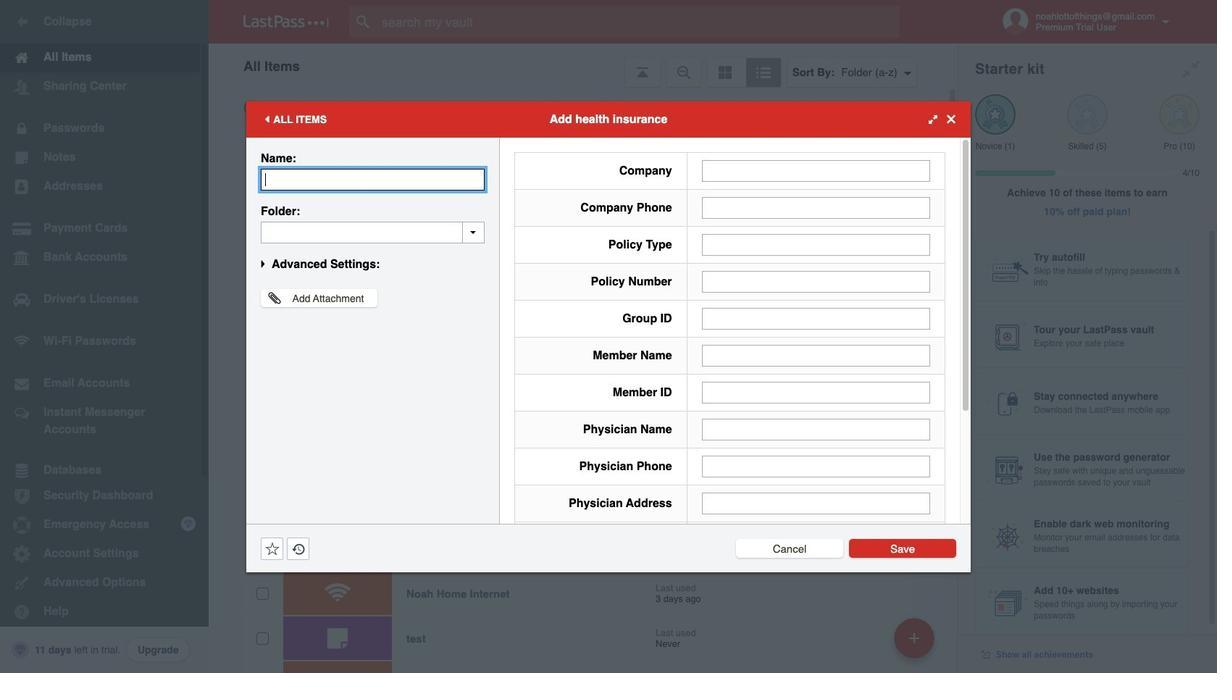 Task type: vqa. For each thing, say whether or not it's contained in the screenshot.
the LastPass image
yes



Task type: describe. For each thing, give the bounding box(es) containing it.
vault options navigation
[[209, 43, 958, 87]]

Search search field
[[349, 6, 928, 38]]

main navigation navigation
[[0, 0, 209, 673]]

new item image
[[909, 633, 919, 643]]



Task type: locate. For each thing, give the bounding box(es) containing it.
search my vault text field
[[349, 6, 928, 38]]

None text field
[[702, 160, 930, 182], [702, 234, 930, 255], [702, 381, 930, 403], [702, 160, 930, 182], [702, 234, 930, 255], [702, 381, 930, 403]]

new item navigation
[[889, 614, 943, 673]]

dialog
[[246, 101, 971, 664]]

None text field
[[261, 168, 485, 190], [702, 197, 930, 218], [261, 221, 485, 243], [702, 271, 930, 292], [702, 308, 930, 329], [702, 345, 930, 366], [702, 418, 930, 440], [702, 455, 930, 477], [702, 492, 930, 514], [261, 168, 485, 190], [702, 197, 930, 218], [261, 221, 485, 243], [702, 271, 930, 292], [702, 308, 930, 329], [702, 345, 930, 366], [702, 418, 930, 440], [702, 455, 930, 477], [702, 492, 930, 514]]

lastpass image
[[243, 15, 329, 28]]



